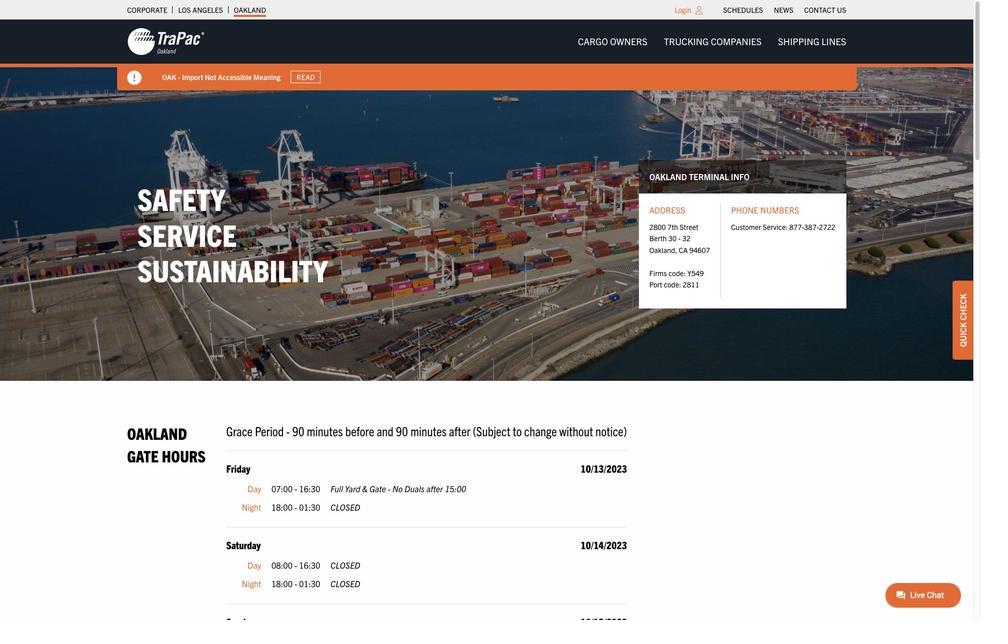 Task type: describe. For each thing, give the bounding box(es) containing it.
safety service sustainability
[[137, 180, 328, 289]]

grace
[[226, 423, 253, 439]]

read
[[297, 72, 315, 82]]

1 horizontal spatial gate
[[370, 484, 386, 494]]

1 90 from the left
[[292, 423, 305, 439]]

berth
[[650, 234, 667, 243]]

street
[[680, 222, 699, 232]]

oakland gate hours
[[127, 423, 206, 466]]

07:00 - 16:30
[[272, 484, 320, 494]]

owners
[[610, 35, 648, 47]]

lines
[[822, 35, 847, 47]]

30
[[669, 234, 677, 243]]

- left no at left bottom
[[388, 484, 391, 494]]

oakland for oakland
[[234, 5, 266, 14]]

service:
[[763, 222, 788, 232]]

schedules link
[[724, 3, 763, 17]]

yard
[[345, 484, 360, 494]]

trucking companies
[[664, 35, 762, 47]]

1 vertical spatial code:
[[664, 280, 681, 289]]

16:30 for friday
[[299, 484, 320, 494]]

accessible
[[218, 72, 252, 81]]

solid image
[[127, 71, 142, 85]]

oak - import not accessible meaning
[[162, 72, 281, 81]]

18:00 for saturday
[[272, 579, 293, 589]]

full
[[331, 484, 343, 494]]

period
[[255, 423, 284, 439]]

- right 08:00
[[295, 561, 297, 571]]

shipping lines
[[778, 35, 847, 47]]

saturday
[[226, 539, 261, 552]]

corporate
[[127, 5, 167, 14]]

los angeles link
[[178, 3, 223, 17]]

firms
[[650, 269, 667, 278]]

1 horizontal spatial after
[[449, 423, 471, 439]]

trucking companies link
[[656, 31, 770, 52]]

2800 7th street berth 30 - 32 oakland, ca 94607
[[650, 222, 710, 255]]

contact us link
[[805, 3, 847, 17]]

ca
[[679, 246, 688, 255]]

change
[[524, 423, 557, 439]]

hours
[[162, 446, 206, 466]]

(subject
[[473, 423, 511, 439]]

2 closed from the top
[[331, 561, 360, 571]]

light image
[[696, 6, 703, 14]]

2800
[[650, 222, 666, 232]]

18:00 for friday
[[272, 502, 293, 513]]

877-
[[790, 222, 804, 232]]

oakland image
[[127, 27, 204, 56]]

closed for saturday
[[331, 579, 360, 589]]

0 vertical spatial code:
[[669, 269, 686, 278]]

info
[[731, 172, 750, 182]]

16:30 for saturday
[[299, 561, 320, 571]]

oakland link
[[234, 3, 266, 17]]

2 minutes from the left
[[411, 423, 447, 439]]

read link
[[291, 71, 321, 83]]

port
[[650, 280, 663, 289]]

- down the 07:00 - 16:30
[[295, 502, 297, 513]]

notice)
[[596, 423, 627, 439]]

meaning
[[253, 72, 281, 81]]

2722
[[819, 222, 836, 232]]

phone numbers
[[731, 205, 799, 216]]

oakland,
[[650, 246, 677, 255]]

sustainability
[[137, 251, 328, 289]]

before
[[345, 423, 374, 439]]

08:00 - 16:30
[[272, 561, 320, 571]]

08:00
[[272, 561, 293, 571]]

not
[[205, 72, 216, 81]]

without
[[559, 423, 593, 439]]

gate inside oakland gate hours
[[127, 446, 159, 466]]

closed for friday
[[331, 502, 360, 513]]

7th
[[668, 222, 678, 232]]

y549
[[688, 269, 704, 278]]

387-
[[804, 222, 819, 232]]

32
[[683, 234, 691, 243]]

15:00
[[445, 484, 466, 494]]

&
[[362, 484, 368, 494]]

shipping
[[778, 35, 820, 47]]

cargo
[[578, 35, 608, 47]]

quick check
[[958, 294, 969, 347]]

full yard & gate - no duals after 15:00
[[331, 484, 466, 494]]

night for saturday
[[242, 579, 261, 589]]

banner containing cargo owners
[[0, 20, 981, 90]]

menu bar containing cargo owners
[[570, 31, 855, 52]]

cargo owners
[[578, 35, 648, 47]]

los
[[178, 5, 191, 14]]

oak
[[162, 72, 176, 81]]

firms code:  y549 port code:  2811
[[650, 269, 704, 289]]

and
[[377, 423, 394, 439]]

10/14/2023
[[581, 539, 627, 552]]

0 horizontal spatial after
[[427, 484, 443, 494]]

login
[[675, 5, 692, 14]]

news link
[[774, 3, 794, 17]]



Task type: vqa. For each thing, say whether or not it's contained in the screenshot.
Oakland 'image' inside the banner
no



Task type: locate. For each thing, give the bounding box(es) containing it.
contact
[[805, 5, 836, 14]]

gate left the hours
[[127, 446, 159, 466]]

1 vertical spatial 16:30
[[299, 561, 320, 571]]

18:00 down 07:00
[[272, 502, 293, 513]]

import
[[182, 72, 203, 81]]

01:30 for saturday
[[299, 579, 320, 589]]

1 vertical spatial oakland
[[650, 172, 687, 182]]

90
[[292, 423, 305, 439], [396, 423, 408, 439]]

0 vertical spatial 18:00 - 01:30
[[272, 502, 320, 513]]

schedules
[[724, 5, 763, 14]]

numbers
[[761, 205, 799, 216]]

gate right &
[[370, 484, 386, 494]]

address
[[650, 205, 685, 216]]

login link
[[675, 5, 692, 14]]

- right oak
[[178, 72, 180, 81]]

1 minutes from the left
[[307, 423, 343, 439]]

01:30
[[299, 502, 320, 513], [299, 579, 320, 589]]

18:00 - 01:30
[[272, 502, 320, 513], [272, 579, 320, 589]]

0 vertical spatial menu bar
[[718, 3, 852, 17]]

2 90 from the left
[[396, 423, 408, 439]]

0 vertical spatial after
[[449, 423, 471, 439]]

18:00 - 01:30 down the 07:00 - 16:30
[[272, 502, 320, 513]]

1 horizontal spatial minutes
[[411, 423, 447, 439]]

angeles
[[193, 5, 223, 14]]

0 horizontal spatial gate
[[127, 446, 159, 466]]

oakland up address
[[650, 172, 687, 182]]

us
[[837, 5, 847, 14]]

18:00 - 01:30 down 08:00 - 16:30
[[272, 579, 320, 589]]

0 vertical spatial closed
[[331, 502, 360, 513]]

2 vertical spatial closed
[[331, 579, 360, 589]]

1 18:00 from the top
[[272, 502, 293, 513]]

1 vertical spatial 18:00 - 01:30
[[272, 579, 320, 589]]

shipping lines link
[[770, 31, 855, 52]]

closed
[[331, 502, 360, 513], [331, 561, 360, 571], [331, 579, 360, 589]]

16:30
[[299, 484, 320, 494], [299, 561, 320, 571]]

minutes
[[307, 423, 343, 439], [411, 423, 447, 439]]

2 16:30 from the top
[[299, 561, 320, 571]]

1 horizontal spatial 90
[[396, 423, 408, 439]]

16:30 right 08:00
[[299, 561, 320, 571]]

day down saturday
[[248, 561, 261, 571]]

customer
[[731, 222, 761, 232]]

0 horizontal spatial minutes
[[307, 423, 343, 439]]

safety
[[137, 180, 225, 217]]

oakland for oakland gate hours
[[127, 423, 187, 444]]

after right 'duals'
[[427, 484, 443, 494]]

contact us
[[805, 5, 847, 14]]

minutes right and
[[411, 423, 447, 439]]

- right 07:00
[[295, 484, 297, 494]]

1 vertical spatial menu bar
[[570, 31, 855, 52]]

quick
[[958, 323, 969, 347]]

07:00
[[272, 484, 293, 494]]

01:30 down 08:00 - 16:30
[[299, 579, 320, 589]]

90 right and
[[396, 423, 408, 439]]

gate
[[127, 446, 159, 466], [370, 484, 386, 494]]

oakland inside oakland gate hours
[[127, 423, 187, 444]]

after
[[449, 423, 471, 439], [427, 484, 443, 494]]

1 16:30 from the top
[[299, 484, 320, 494]]

0 horizontal spatial 90
[[292, 423, 305, 439]]

0 vertical spatial night
[[242, 502, 261, 513]]

- down 08:00 - 16:30
[[295, 579, 297, 589]]

1 vertical spatial closed
[[331, 561, 360, 571]]

18:00
[[272, 502, 293, 513], [272, 579, 293, 589]]

2 18:00 - 01:30 from the top
[[272, 579, 320, 589]]

night up saturday
[[242, 502, 261, 513]]

01:30 for friday
[[299, 502, 320, 513]]

oakland terminal info
[[650, 172, 750, 182]]

1 horizontal spatial oakland
[[234, 5, 266, 14]]

90 right period
[[292, 423, 305, 439]]

grace period - 90 minutes before and 90 minutes after (subject to change without notice)
[[226, 423, 627, 439]]

after left the (subject
[[449, 423, 471, 439]]

menu bar up shipping at the right top of the page
[[718, 3, 852, 17]]

2 18:00 from the top
[[272, 579, 293, 589]]

night
[[242, 502, 261, 513], [242, 579, 261, 589]]

code:
[[669, 269, 686, 278], [664, 280, 681, 289]]

friday
[[226, 463, 250, 475]]

day for saturday
[[248, 561, 261, 571]]

no
[[393, 484, 403, 494]]

1 01:30 from the top
[[299, 502, 320, 513]]

- right period
[[286, 423, 290, 439]]

code: up 2811
[[669, 269, 686, 278]]

0 vertical spatial 16:30
[[299, 484, 320, 494]]

1 closed from the top
[[331, 502, 360, 513]]

phone
[[731, 205, 759, 216]]

0 vertical spatial 18:00
[[272, 502, 293, 513]]

service
[[137, 216, 237, 253]]

- inside 2800 7th street berth 30 - 32 oakland, ca 94607
[[679, 234, 681, 243]]

2 vertical spatial oakland
[[127, 423, 187, 444]]

94607
[[690, 246, 710, 255]]

corporate link
[[127, 3, 167, 17]]

1 vertical spatial gate
[[370, 484, 386, 494]]

- left 32
[[679, 234, 681, 243]]

18:00 - 01:30 for saturday
[[272, 579, 320, 589]]

0 vertical spatial gate
[[127, 446, 159, 466]]

2 day from the top
[[248, 561, 261, 571]]

3 closed from the top
[[331, 579, 360, 589]]

2 horizontal spatial oakland
[[650, 172, 687, 182]]

companies
[[711, 35, 762, 47]]

18:00 - 01:30 for friday
[[272, 502, 320, 513]]

news
[[774, 5, 794, 14]]

customer service: 877-387-2722
[[731, 222, 836, 232]]

2811
[[683, 280, 700, 289]]

night down saturday
[[242, 579, 261, 589]]

check
[[958, 294, 969, 321]]

day for friday
[[248, 484, 261, 494]]

2 01:30 from the top
[[299, 579, 320, 589]]

duals
[[405, 484, 425, 494]]

menu bar
[[718, 3, 852, 17], [570, 31, 855, 52]]

1 vertical spatial after
[[427, 484, 443, 494]]

1 vertical spatial 01:30
[[299, 579, 320, 589]]

oakland
[[234, 5, 266, 14], [650, 172, 687, 182], [127, 423, 187, 444]]

10/13/2023
[[581, 463, 627, 475]]

0 vertical spatial day
[[248, 484, 261, 494]]

1 vertical spatial 18:00
[[272, 579, 293, 589]]

1 vertical spatial night
[[242, 579, 261, 589]]

0 vertical spatial 01:30
[[299, 502, 320, 513]]

01:30 down the 07:00 - 16:30
[[299, 502, 320, 513]]

16:30 left full
[[299, 484, 320, 494]]

1 18:00 - 01:30 from the top
[[272, 502, 320, 513]]

to
[[513, 423, 522, 439]]

oakland right the angeles
[[234, 5, 266, 14]]

oakland for oakland terminal info
[[650, 172, 687, 182]]

oakland up the hours
[[127, 423, 187, 444]]

0 vertical spatial oakland
[[234, 5, 266, 14]]

1 night from the top
[[242, 502, 261, 513]]

menu bar containing schedules
[[718, 3, 852, 17]]

night for friday
[[242, 502, 261, 513]]

code: right port in the top of the page
[[664, 280, 681, 289]]

1 day from the top
[[248, 484, 261, 494]]

0 horizontal spatial oakland
[[127, 423, 187, 444]]

18:00 down 08:00
[[272, 579, 293, 589]]

trucking
[[664, 35, 709, 47]]

quick check link
[[953, 281, 974, 360]]

1 vertical spatial day
[[248, 561, 261, 571]]

day down the friday
[[248, 484, 261, 494]]

2 night from the top
[[242, 579, 261, 589]]

day
[[248, 484, 261, 494], [248, 561, 261, 571]]

banner
[[0, 20, 981, 90]]

minutes left before
[[307, 423, 343, 439]]

los angeles
[[178, 5, 223, 14]]

cargo owners link
[[570, 31, 656, 52]]

terminal
[[689, 172, 729, 182]]

menu bar down light icon
[[570, 31, 855, 52]]



